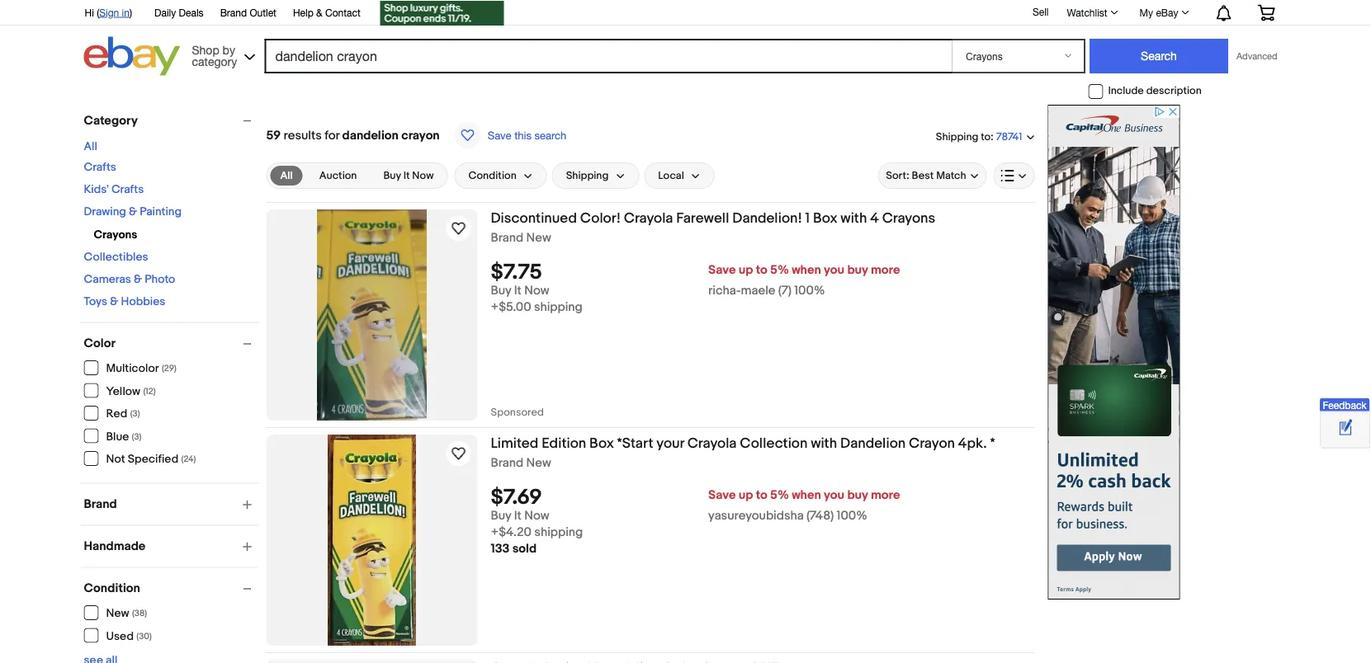 Task type: locate. For each thing, give the bounding box(es) containing it.
shipping
[[936, 130, 979, 143], [566, 169, 609, 182]]

condition button down save this search button
[[454, 163, 547, 189]]

crayons right 4 on the right of the page
[[882, 210, 936, 227]]

crayon
[[401, 128, 440, 143]]

1 horizontal spatial condition button
[[454, 163, 547, 189]]

100% inside richa-maele (7) 100% +$5.00 shipping
[[795, 284, 825, 299]]

crayola inside the limited edition box *start your crayola collection with dandelion crayon 4pk.  * brand new
[[688, 435, 737, 452]]

painting
[[140, 205, 182, 219]]

heading
[[491, 661, 780, 664]]

shop by category banner
[[76, 0, 1288, 80]]

new (38)
[[106, 607, 147, 621]]

all
[[84, 140, 97, 154], [280, 169, 293, 182]]

new down the discontinued
[[526, 231, 551, 246]]

with left dandelion
[[811, 435, 837, 452]]

5% up yasureyoubidsha
[[770, 489, 789, 503]]

condition up 'new (38)'
[[84, 582, 140, 597]]

discontinued color! crayola farewell dandelion! 1 box with 4 crayons heading
[[491, 210, 936, 227]]

2 buy from the top
[[848, 489, 868, 503]]

4pk.
[[958, 435, 987, 452]]

crafts up drawing & painting
[[111, 183, 144, 197]]

(30)
[[136, 632, 152, 642]]

shipping inside shipping to : 78741
[[936, 130, 979, 143]]

main content
[[266, 105, 1035, 664]]

shipping button
[[552, 163, 639, 189]]

collectibles cameras & photo toys & hobbies
[[84, 251, 175, 309]]

more down 4 on the right of the page
[[871, 263, 900, 278]]

1 horizontal spatial condition
[[469, 169, 517, 182]]

yasureyoubidsha (748) 100% +$4.20 shipping 133 sold
[[491, 509, 868, 557]]

more down dandelion
[[871, 489, 900, 503]]

all link up crafts link
[[84, 140, 97, 154]]

brand down limited
[[491, 456, 524, 471]]

0 vertical spatial 5%
[[770, 263, 789, 278]]

up up maele
[[739, 263, 753, 278]]

(3) for blue
[[132, 432, 142, 443]]

save left this on the left of page
[[488, 129, 512, 142]]

dandelion!
[[733, 210, 802, 227]]

watchlist link
[[1058, 2, 1126, 22]]

save up to 5% when you buy more buy it now down your
[[491, 489, 900, 524]]

color
[[84, 336, 115, 351]]

Search for anything text field
[[267, 40, 949, 72]]

1 vertical spatial when
[[792, 489, 821, 503]]

brand left outlet
[[220, 7, 247, 18]]

crayola right your
[[688, 435, 737, 452]]

0 vertical spatial condition button
[[454, 163, 547, 189]]

buy up +$4.20
[[491, 509, 511, 524]]

0 vertical spatial 100%
[[795, 284, 825, 299]]

specified
[[128, 453, 178, 467]]

crayola
[[624, 210, 673, 227], [688, 435, 737, 452]]

1 horizontal spatial all link
[[270, 166, 303, 186]]

0 horizontal spatial all link
[[84, 140, 97, 154]]

brand up handmade
[[84, 497, 117, 512]]

(7)
[[778, 284, 792, 299]]

advanced link
[[1229, 40, 1286, 73]]

0 vertical spatial you
[[824, 263, 845, 278]]

0 vertical spatial new
[[526, 231, 551, 246]]

brand
[[220, 7, 247, 18], [491, 231, 524, 246], [491, 456, 524, 471], [84, 497, 117, 512]]

now up +$4.20
[[524, 509, 550, 524]]

0 vertical spatial shipping
[[534, 300, 583, 315]]

0 vertical spatial crayola
[[624, 210, 673, 227]]

when down 1
[[792, 263, 821, 278]]

with
[[841, 210, 867, 227], [811, 435, 837, 452]]

crayons up collectibles "link"
[[94, 228, 137, 242]]

0 horizontal spatial shipping
[[566, 169, 609, 182]]

shipping
[[534, 300, 583, 315], [535, 526, 583, 541]]

100% right (748)
[[837, 509, 868, 524]]

1 horizontal spatial all
[[280, 169, 293, 182]]

condition inside dropdown button
[[469, 169, 517, 182]]

crafts link
[[84, 161, 116, 175]]

0 vertical spatial box
[[813, 210, 838, 227]]

all up crafts link
[[84, 140, 97, 154]]

yasureyoubidsha
[[709, 509, 804, 524]]

0 vertical spatial save
[[488, 129, 512, 142]]

0 vertical spatial (3)
[[130, 409, 140, 420]]

shipping left :
[[936, 130, 979, 143]]

box inside discontinued color! crayola farewell dandelion! 1 box with 4 crayons brand new
[[813, 210, 838, 227]]

1 vertical spatial box
[[590, 435, 614, 452]]

(3)
[[130, 409, 140, 420], [132, 432, 142, 443]]

save inside button
[[488, 129, 512, 142]]

save
[[488, 129, 512, 142], [709, 263, 736, 278], [709, 489, 736, 503]]

shipping inside dropdown button
[[566, 169, 609, 182]]

shipping up "sold"
[[535, 526, 583, 541]]

0 horizontal spatial crayola
[[624, 210, 673, 227]]

it up +$5.00
[[514, 284, 522, 299]]

collectibles
[[84, 251, 148, 265]]

shipping for shipping
[[566, 169, 609, 182]]

brand down the discontinued
[[491, 231, 524, 246]]

0 horizontal spatial crayons
[[94, 228, 137, 242]]

1 vertical spatial shipping
[[535, 526, 583, 541]]

1 vertical spatial new
[[526, 456, 551, 471]]

1 vertical spatial condition
[[84, 582, 140, 597]]

buy down 'dandelion'
[[383, 169, 401, 182]]

buy
[[848, 263, 868, 278], [848, 489, 868, 503]]

100% right (7)
[[795, 284, 825, 299]]

(3) for red
[[130, 409, 140, 420]]

edition
[[542, 435, 586, 452]]

shipping for shipping to : 78741
[[936, 130, 979, 143]]

shipping up color!
[[566, 169, 609, 182]]

sign
[[99, 7, 119, 18]]

discontinued color! crayola farewell dandelion! 1 box with 4 crayons link
[[491, 210, 1035, 231]]

0 vertical spatial all
[[84, 140, 97, 154]]

(12)
[[143, 386, 156, 397]]

1 vertical spatial (3)
[[132, 432, 142, 443]]

1 horizontal spatial box
[[813, 210, 838, 227]]

new down limited
[[526, 456, 551, 471]]

2 when from the top
[[792, 489, 821, 503]]

it down crayon
[[403, 169, 410, 182]]

it up +$4.20
[[514, 509, 522, 524]]

& inside help & contact link
[[316, 7, 323, 18]]

used
[[106, 630, 134, 644]]

None submit
[[1090, 39, 1229, 73]]

1 vertical spatial it
[[514, 284, 522, 299]]

buy up +$5.00
[[491, 284, 511, 299]]

new
[[526, 231, 551, 246], [526, 456, 551, 471], [106, 607, 129, 621]]

1 vertical spatial 5%
[[770, 489, 789, 503]]

include
[[1109, 85, 1144, 98]]

when up (748)
[[792, 489, 821, 503]]

crayons
[[882, 210, 936, 227], [94, 228, 137, 242]]

ebay
[[1156, 7, 1179, 18]]

when
[[792, 263, 821, 278], [792, 489, 821, 503]]

0 vertical spatial save up to 5% when you buy more buy it now
[[491, 263, 900, 299]]

up up yasureyoubidsha
[[739, 489, 753, 503]]

(3) right red at bottom left
[[130, 409, 140, 420]]

2 5% from the top
[[770, 489, 789, 503]]

with left 4 on the right of the page
[[841, 210, 867, 227]]

to left 78741
[[981, 130, 991, 143]]

discontinued color! crayola farewell dandelion! 1 box with 4 crayons image
[[317, 210, 427, 421]]

my ebay link
[[1131, 2, 1197, 22]]

handmade button
[[84, 540, 259, 554]]

condition
[[469, 169, 517, 182], [84, 582, 140, 597]]

0 vertical spatial up
[[739, 263, 753, 278]]

by
[[223, 43, 235, 57]]

1 vertical spatial up
[[739, 489, 753, 503]]

condition for left condition dropdown button
[[84, 582, 140, 597]]

with inside the limited edition box *start your crayola collection with dandelion crayon 4pk.  * brand new
[[811, 435, 837, 452]]

all down 59 at left top
[[280, 169, 293, 182]]

0 vertical spatial with
[[841, 210, 867, 227]]

0 vertical spatial condition
[[469, 169, 517, 182]]

1 horizontal spatial 100%
[[837, 509, 868, 524]]

crafts up kids'
[[84, 161, 116, 175]]

collectibles link
[[84, 251, 148, 265]]

0 horizontal spatial box
[[590, 435, 614, 452]]

save this search button
[[450, 121, 572, 149]]

with inside discontinued color! crayola farewell dandelion! 1 box with 4 crayons brand new
[[841, 210, 867, 227]]

category button
[[84, 113, 259, 128]]

)
[[130, 7, 132, 18]]

(3) inside the blue (3)
[[132, 432, 142, 443]]

box right 1
[[813, 210, 838, 227]]

in
[[122, 7, 130, 18]]

& right the help
[[316, 7, 323, 18]]

2 vertical spatial buy
[[491, 509, 511, 524]]

save up to 5% when you buy more buy it now
[[491, 263, 900, 299], [491, 489, 900, 524]]

0 horizontal spatial 100%
[[795, 284, 825, 299]]

handmade
[[84, 540, 146, 554]]

dandelion
[[841, 435, 906, 452]]

1 vertical spatial all
[[280, 169, 293, 182]]

all link down 59 at left top
[[270, 166, 303, 186]]

to
[[981, 130, 991, 143], [756, 263, 768, 278], [756, 489, 768, 503]]

1 vertical spatial now
[[524, 284, 550, 299]]

match
[[936, 169, 966, 182]]

(3) right blue at the bottom
[[132, 432, 142, 443]]

1 vertical spatial you
[[824, 489, 845, 503]]

not
[[106, 453, 125, 467]]

1 vertical spatial condition button
[[84, 582, 259, 597]]

help & contact
[[293, 7, 361, 18]]

outlet
[[250, 7, 277, 18]]

with for $7.75
[[841, 210, 867, 227]]

save up yasureyoubidsha
[[709, 489, 736, 503]]

condition down save this search button
[[469, 169, 517, 182]]

0 vertical spatial it
[[403, 169, 410, 182]]

0 horizontal spatial condition
[[84, 582, 140, 597]]

richa-maele (7) 100% +$5.00 shipping
[[491, 284, 825, 315]]

save up to 5% when you buy more buy it now down discontinued color! crayola farewell dandelion! 1 box with 4 crayons brand new
[[491, 263, 900, 299]]

shipping right +$5.00
[[534, 300, 583, 315]]

0 vertical spatial shipping
[[936, 130, 979, 143]]

crayola right color!
[[624, 210, 673, 227]]

to up yasureyoubidsha
[[756, 489, 768, 503]]

maele
[[741, 284, 776, 299]]

to up maele
[[756, 263, 768, 278]]

0 vertical spatial to
[[981, 130, 991, 143]]

0 horizontal spatial with
[[811, 435, 837, 452]]

toys & hobbies link
[[84, 295, 165, 309]]

1 you from the top
[[824, 263, 845, 278]]

1 vertical spatial crayola
[[688, 435, 737, 452]]

59 results for dandelion crayon
[[266, 128, 440, 143]]

1
[[806, 210, 810, 227]]

advanced
[[1237, 51, 1278, 62]]

now down crayon
[[412, 169, 434, 182]]

box left *start
[[590, 435, 614, 452]]

1 vertical spatial buy
[[848, 489, 868, 503]]

sell
[[1033, 6, 1049, 17]]

1 vertical spatial shipping
[[566, 169, 609, 182]]

1 vertical spatial 100%
[[837, 509, 868, 524]]

2 vertical spatial it
[[514, 509, 522, 524]]

1 vertical spatial save up to 5% when you buy more buy it now
[[491, 489, 900, 524]]

(3) inside red (3)
[[130, 409, 140, 420]]

brand inside discontinued color! crayola farewell dandelion! 1 box with 4 crayons brand new
[[491, 231, 524, 246]]

new inside discontinued color! crayola farewell dandelion! 1 box with 4 crayons brand new
[[526, 231, 551, 246]]

0 horizontal spatial condition button
[[84, 582, 259, 597]]

yellow (12)
[[106, 385, 156, 399]]

to inside shipping to : 78741
[[981, 130, 991, 143]]

my ebay
[[1140, 7, 1179, 18]]

& left photo
[[134, 273, 142, 287]]

sold
[[512, 542, 537, 557]]

box
[[813, 210, 838, 227], [590, 435, 614, 452]]

0 vertical spatial more
[[871, 263, 900, 278]]

save up 'richa-'
[[709, 263, 736, 278]]

1 horizontal spatial crayola
[[688, 435, 737, 452]]

1 horizontal spatial with
[[841, 210, 867, 227]]

1 horizontal spatial shipping
[[936, 130, 979, 143]]

0 vertical spatial buy
[[848, 263, 868, 278]]

0 horizontal spatial all
[[84, 140, 97, 154]]

2 more from the top
[[871, 489, 900, 503]]

now up +$5.00
[[524, 284, 550, 299]]

0 vertical spatial when
[[792, 263, 821, 278]]

now
[[412, 169, 434, 182], [524, 284, 550, 299], [524, 509, 550, 524]]

(29)
[[162, 364, 177, 374]]

limited edition box *start your crayola collection with dandelion crayon 4pk.  * image
[[328, 435, 416, 647]]

drawing & painting
[[84, 205, 182, 219]]

2 vertical spatial now
[[524, 509, 550, 524]]

5% up (7)
[[770, 263, 789, 278]]

2 save up to 5% when you buy more buy it now from the top
[[491, 489, 900, 524]]

auction link
[[309, 166, 367, 186]]

0 vertical spatial now
[[412, 169, 434, 182]]

none submit inside shop by category banner
[[1090, 39, 1229, 73]]

1 horizontal spatial crayons
[[882, 210, 936, 227]]

color button
[[84, 336, 259, 351]]

1 vertical spatial with
[[811, 435, 837, 452]]

1 vertical spatial more
[[871, 489, 900, 503]]

help
[[293, 7, 314, 18]]

0 vertical spatial crayons
[[882, 210, 936, 227]]

condition button up '(38)'
[[84, 582, 259, 597]]

condition button
[[454, 163, 547, 189], [84, 582, 259, 597]]

1 vertical spatial all link
[[270, 166, 303, 186]]

up
[[739, 263, 753, 278], [739, 489, 753, 503]]

new left '(38)'
[[106, 607, 129, 621]]



Task type: vqa. For each thing, say whether or not it's contained in the screenshot.
crafts kids' crafts
yes



Task type: describe. For each thing, give the bounding box(es) containing it.
search
[[535, 129, 567, 142]]

kids' crafts link
[[84, 183, 144, 197]]

shop by category
[[192, 43, 237, 68]]

results
[[284, 128, 322, 143]]

crayon
[[909, 435, 955, 452]]

all inside main content
[[280, 169, 293, 182]]

limited edition box *start your crayola collection with dandelion crayon 4pk.  * link
[[491, 435, 1035, 456]]

shop
[[192, 43, 219, 57]]

your shopping cart image
[[1257, 4, 1276, 21]]

buy it now link
[[374, 166, 444, 186]]

1 vertical spatial crafts
[[111, 183, 144, 197]]

1 vertical spatial crayons
[[94, 228, 137, 242]]

limited edition box *start your crayola collection with dandelion crayon 4pk.  * heading
[[491, 435, 995, 452]]

133
[[491, 542, 510, 557]]

category
[[192, 54, 237, 68]]

toys
[[84, 295, 107, 309]]

daily deals
[[154, 7, 204, 18]]

1 vertical spatial save
[[709, 263, 736, 278]]

advertisement region
[[1048, 105, 1180, 600]]

farewell
[[676, 210, 729, 227]]

main content containing $7.75
[[266, 105, 1035, 664]]

help & contact link
[[293, 4, 361, 22]]

$7.69
[[491, 486, 542, 511]]

new inside the limited edition box *start your crayola collection with dandelion crayon 4pk.  * brand new
[[526, 456, 551, 471]]

multicolor
[[106, 362, 159, 376]]

listing options selector. list view selected. image
[[1001, 169, 1028, 182]]

yellow
[[106, 385, 140, 399]]

1 5% from the top
[[770, 263, 789, 278]]

watchlist
[[1067, 7, 1108, 18]]

*
[[990, 435, 995, 452]]

2 vertical spatial save
[[709, 489, 736, 503]]

save this search
[[488, 129, 567, 142]]

shipping to : 78741
[[936, 130, 1023, 144]]

crayons inside discontinued color! crayola farewell dandelion! 1 box with 4 crayons brand new
[[882, 210, 936, 227]]

2 vertical spatial to
[[756, 489, 768, 503]]

shipping inside richa-maele (7) 100% +$5.00 shipping
[[534, 300, 583, 315]]

2 you from the top
[[824, 489, 845, 503]]

limited
[[491, 435, 539, 452]]

(38)
[[132, 609, 147, 620]]

crafts kids' crafts
[[84, 161, 144, 197]]

collection
[[740, 435, 808, 452]]

:
[[991, 130, 994, 143]]

local button
[[644, 163, 715, 189]]

color!
[[580, 210, 621, 227]]

1 vertical spatial buy
[[491, 284, 511, 299]]

& left painting
[[129, 205, 137, 219]]

+$4.20
[[491, 526, 532, 541]]

sort: best match button
[[879, 163, 987, 189]]

crayola inside discontinued color! crayola farewell dandelion! 1 box with 4 crayons brand new
[[624, 210, 673, 227]]

1 vertical spatial to
[[756, 263, 768, 278]]

1 buy from the top
[[848, 263, 868, 278]]

1 more from the top
[[871, 263, 900, 278]]

daily
[[154, 7, 176, 18]]

1 when from the top
[[792, 263, 821, 278]]

sign in link
[[99, 7, 130, 18]]

drawing & painting link
[[84, 205, 182, 219]]

brand inside the limited edition box *start your crayola collection with dandelion crayon 4pk.  * brand new
[[491, 456, 524, 471]]

brand outlet
[[220, 7, 277, 18]]

your
[[657, 435, 684, 452]]

daily deals link
[[154, 4, 204, 22]]

include description
[[1109, 85, 1202, 98]]

All selected text field
[[280, 168, 293, 183]]

kids'
[[84, 183, 109, 197]]

used (30)
[[106, 630, 152, 644]]

this
[[515, 129, 532, 142]]

(748)
[[807, 509, 834, 524]]

condition for right condition dropdown button
[[469, 169, 517, 182]]

get the coupon image
[[380, 1, 504, 26]]

limited edition box *start your crayola collection with dandelion crayon 4pk.  * brand new
[[491, 435, 995, 471]]

discontinued color! crayola farewell dandelion! 1 box with 4 crayons brand new
[[491, 210, 936, 246]]

richa-
[[709, 284, 741, 299]]

*start
[[617, 435, 653, 452]]

hi
[[85, 7, 94, 18]]

1 up from the top
[[739, 263, 753, 278]]

feedback
[[1323, 400, 1367, 412]]

cameras & photo link
[[84, 273, 175, 287]]

78741
[[996, 131, 1023, 144]]

100% inside yasureyoubidsha (748) 100% +$4.20 shipping 133 sold
[[837, 509, 868, 524]]

2 up from the top
[[739, 489, 753, 503]]

deals
[[179, 7, 204, 18]]

59
[[266, 128, 281, 143]]

buy it now
[[383, 169, 434, 182]]

multicolor (29)
[[106, 362, 177, 376]]

local
[[658, 169, 684, 182]]

drawing
[[84, 205, 126, 219]]

0 vertical spatial buy
[[383, 169, 401, 182]]

1 save up to 5% when you buy more buy it now from the top
[[491, 263, 900, 299]]

with for $7.69
[[811, 435, 837, 452]]

account navigation
[[76, 0, 1288, 28]]

brand button
[[84, 497, 259, 512]]

0 vertical spatial all link
[[84, 140, 97, 154]]

discontinued
[[491, 210, 577, 227]]

2 vertical spatial new
[[106, 607, 129, 621]]

contact
[[325, 7, 361, 18]]

not specified (24)
[[106, 453, 196, 467]]

auction
[[319, 169, 357, 182]]

0 vertical spatial crafts
[[84, 161, 116, 175]]

box inside the limited edition box *start your crayola collection with dandelion crayon 4pk.  * brand new
[[590, 435, 614, 452]]

category
[[84, 113, 138, 128]]

brand inside account navigation
[[220, 7, 247, 18]]

best
[[912, 169, 934, 182]]

description
[[1147, 85, 1202, 98]]

shipping inside yasureyoubidsha (748) 100% +$4.20 shipping 133 sold
[[535, 526, 583, 541]]

cameras
[[84, 273, 131, 287]]

& right 'toys'
[[110, 295, 118, 309]]



